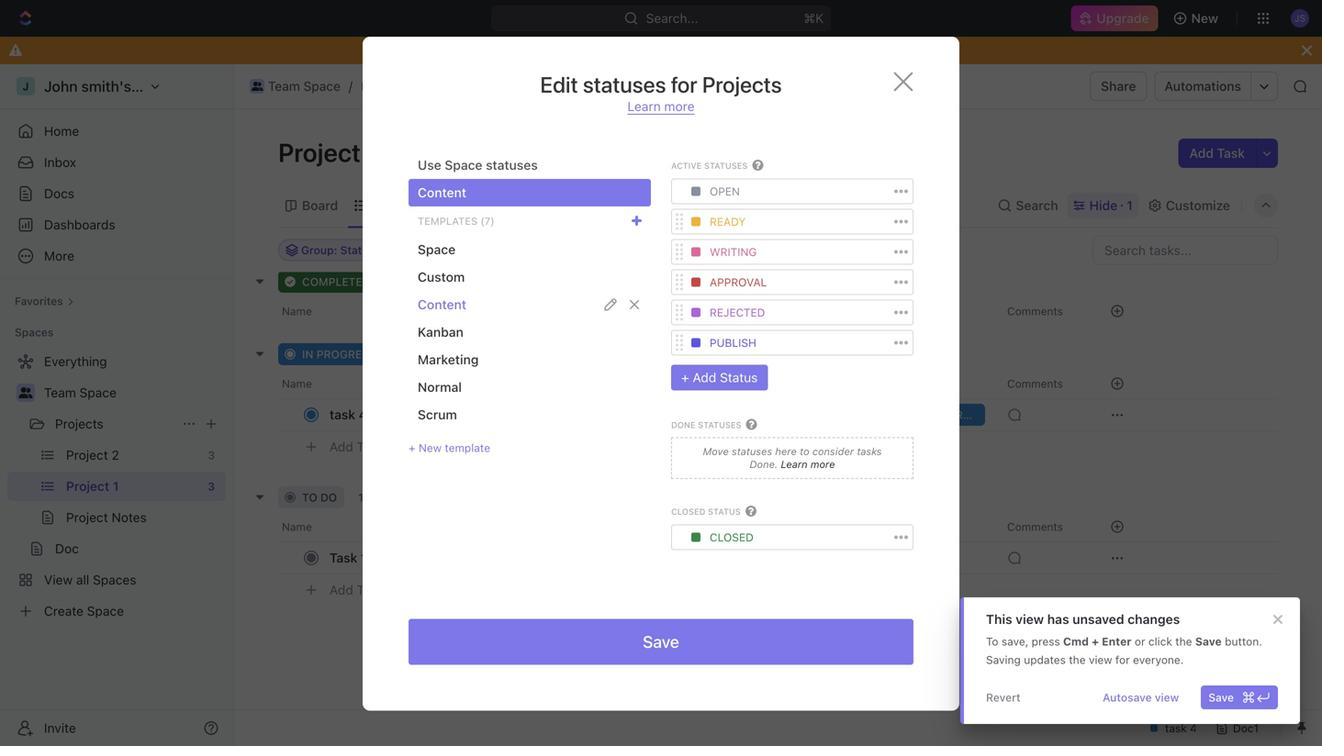 Task type: vqa. For each thing, say whether or not it's contained in the screenshot.
Project 1 button
no



Task type: locate. For each thing, give the bounding box(es) containing it.
team space inside tree
[[44, 385, 117, 401]]

view down everyone. at the right of the page
[[1156, 692, 1180, 705]]

add down complete
[[330, 296, 353, 312]]

more
[[665, 99, 695, 114], [811, 459, 836, 471]]

tree inside sidebar navigation
[[7, 347, 226, 627]]

1 vertical spatial learn
[[781, 459, 808, 471]]

view down enter
[[1090, 654, 1113, 667]]

1 vertical spatial view
[[1090, 654, 1113, 667]]

dropdown menu image left writing
[[692, 247, 701, 257]]

1 vertical spatial the
[[1070, 654, 1086, 667]]

the
[[1176, 636, 1193, 649], [1070, 654, 1086, 667]]

add task button down complete
[[322, 293, 391, 315]]

1 horizontal spatial closed
[[710, 531, 754, 544]]

dropdown menu image
[[692, 217, 701, 226], [692, 247, 701, 257], [692, 278, 701, 287], [692, 308, 701, 317]]

0 horizontal spatial new
[[419, 442, 442, 455]]

0 vertical spatial to
[[800, 446, 810, 458]]

0 horizontal spatial for
[[671, 72, 698, 97]]

save inside edit statuses for projects dialog
[[643, 633, 680, 652]]

0 vertical spatial the
[[1176, 636, 1193, 649]]

1 horizontal spatial user group image
[[251, 82, 263, 91]]

tree
[[7, 347, 226, 627]]

team space link up 'projects' link at the bottom
[[44, 378, 222, 408]]

4
[[359, 407, 367, 423]]

content
[[418, 185, 467, 200], [418, 297, 467, 312]]

new up automations
[[1192, 11, 1219, 26]]

content up templates
[[418, 185, 467, 200]]

0 vertical spatial user group image
[[251, 82, 263, 91]]

task down complete
[[357, 296, 384, 312]]

0 horizontal spatial view
[[1016, 612, 1045, 627]]

add inside edit statuses for projects dialog
[[693, 370, 717, 385]]

add task for add task button below complete
[[330, 296, 384, 312]]

dropdown menu image for writing
[[692, 247, 701, 257]]

favorites
[[15, 295, 63, 308]]

task up customize
[[1218, 146, 1246, 161]]

view inside "button"
[[1156, 692, 1180, 705]]

team inside tree
[[44, 385, 76, 401]]

automations button
[[1156, 73, 1251, 100]]

new down scrum
[[419, 442, 442, 455]]

new inside edit statuses for projects dialog
[[419, 442, 442, 455]]

1 inside ‎task 1 link
[[361, 551, 367, 566]]

1 vertical spatial closed
[[710, 531, 754, 544]]

projects link
[[55, 410, 175, 439]]

add task up customize
[[1190, 146, 1246, 161]]

marketing
[[418, 352, 479, 367]]

board link
[[299, 193, 338, 219]]

0 vertical spatial content
[[418, 185, 467, 200]]

0 horizontal spatial team
[[44, 385, 76, 401]]

task down ‎task 1
[[357, 583, 384, 598]]

1 right project
[[366, 137, 379, 168]]

view up 'save,'
[[1016, 612, 1045, 627]]

1 horizontal spatial projects
[[703, 72, 782, 97]]

to
[[800, 446, 810, 458], [302, 491, 318, 504]]

1 vertical spatial team
[[44, 385, 76, 401]]

add task button down ‎task 1
[[322, 580, 391, 602]]

1 horizontal spatial more
[[811, 459, 836, 471]]

statuses inside edit statuses for projects learn more
[[583, 72, 667, 97]]

1 vertical spatial team space
[[44, 385, 117, 401]]

statuses up open
[[705, 161, 748, 171]]

0 vertical spatial more
[[665, 99, 695, 114]]

user group image inside tree
[[19, 388, 33, 399]]

+ add status
[[682, 370, 758, 385]]

⌘k
[[804, 11, 824, 26]]

0 vertical spatial projects
[[703, 72, 782, 97]]

statuses right edit
[[583, 72, 667, 97]]

press
[[1032, 636, 1061, 649]]

+ up done
[[682, 370, 690, 385]]

space up 'projects' link at the bottom
[[80, 385, 117, 401]]

0 vertical spatial for
[[671, 72, 698, 97]]

dropdown menu image left ready
[[692, 217, 701, 226]]

+ inside this view has unsaved changes to save, press cmd + enter or click the save button. saving updates the view for everyone.
[[1092, 636, 1100, 649]]

dropdown menu image left approval
[[692, 278, 701, 287]]

dropdown menu image for approval
[[692, 278, 701, 287]]

0 vertical spatial dropdown menu image
[[692, 187, 701, 196]]

tree containing team space
[[7, 347, 226, 627]]

save button inside edit statuses for projects dialog
[[409, 620, 914, 666]]

task for add task button under 4
[[357, 440, 384, 455]]

statuses for active
[[705, 161, 748, 171]]

save inside this view has unsaved changes to save, press cmd + enter or click the save button. saving updates the view for everyone.
[[1196, 636, 1223, 649]]

2 vertical spatial +
[[1092, 636, 1100, 649]]

task down 4
[[357, 440, 384, 455]]

0 horizontal spatial learn more link
[[628, 99, 695, 115]]

save,
[[1002, 636, 1029, 649]]

0 horizontal spatial learn
[[628, 99, 661, 114]]

team space link left /
[[245, 75, 345, 97]]

closed down status
[[710, 531, 754, 544]]

1 horizontal spatial save button
[[1202, 686, 1279, 710]]

assignees button
[[705, 239, 790, 261]]

complete
[[302, 276, 363, 288]]

table link
[[581, 193, 617, 219]]

0 vertical spatial team
[[268, 79, 300, 94]]

learn more link
[[628, 99, 695, 115], [778, 459, 836, 471]]

2 dropdown menu image from the top
[[692, 338, 701, 348]]

3 dropdown menu image from the top
[[692, 278, 701, 287]]

task up task 4 link
[[478, 348, 502, 361]]

+
[[682, 370, 690, 385], [409, 442, 416, 455], [1092, 636, 1100, 649]]

0 vertical spatial view
[[1016, 612, 1045, 627]]

0 vertical spatial learn more link
[[628, 99, 695, 115]]

1 dropdown menu image from the top
[[692, 217, 701, 226]]

hide
[[1090, 198, 1118, 213]]

add task for add task button under ‎task 1
[[330, 583, 384, 598]]

0 horizontal spatial team space
[[44, 385, 117, 401]]

the down cmd at the right bottom of the page
[[1070, 654, 1086, 667]]

new
[[1192, 11, 1219, 26], [419, 442, 442, 455]]

learn more link down here
[[778, 459, 836, 471]]

1 horizontal spatial to
[[800, 446, 810, 458]]

1 vertical spatial dropdown menu image
[[692, 338, 701, 348]]

customize button
[[1143, 193, 1237, 219]]

+ left the template
[[409, 442, 416, 455]]

2 horizontal spatial view
[[1156, 692, 1180, 705]]

team space up 'projects' link at the bottom
[[44, 385, 117, 401]]

1 horizontal spatial learn more link
[[778, 459, 836, 471]]

button.
[[1226, 636, 1263, 649]]

revert
[[987, 692, 1021, 705]]

or
[[1135, 636, 1146, 649]]

add task
[[1190, 146, 1246, 161], [441, 276, 490, 288], [330, 296, 384, 312], [453, 348, 502, 361], [330, 440, 384, 455], [330, 583, 384, 598]]

save button
[[409, 620, 914, 666], [1202, 686, 1279, 710]]

add task button down "kanban"
[[431, 344, 509, 366]]

add task button down 4
[[322, 436, 391, 458]]

1 vertical spatial projects
[[55, 417, 104, 432]]

filter
[[853, 621, 880, 637]]

this
[[987, 612, 1013, 627]]

1 vertical spatial content
[[418, 297, 467, 312]]

team left /
[[268, 79, 300, 94]]

use space statuses
[[418, 158, 538, 173]]

1 vertical spatial learn more link
[[778, 459, 836, 471]]

1 horizontal spatial learn
[[781, 459, 808, 471]]

task 4 link
[[325, 402, 596, 429]]

1 horizontal spatial team
[[268, 79, 300, 94]]

0 vertical spatial team space link
[[245, 75, 345, 97]]

dropdown menu image
[[692, 187, 701, 196], [692, 338, 701, 348]]

team space left /
[[268, 79, 341, 94]]

closed left status
[[672, 508, 706, 517]]

1 vertical spatial team space link
[[44, 378, 222, 408]]

1 horizontal spatial +
[[682, 370, 690, 385]]

sidebar navigation
[[0, 64, 234, 747]]

add task down "kanban"
[[453, 348, 502, 361]]

learn more link up active at the right top of the page
[[628, 99, 695, 115]]

projects inside edit statuses for projects learn more
[[703, 72, 782, 97]]

home link
[[7, 117, 226, 146]]

1 horizontal spatial new
[[1192, 11, 1219, 26]]

status
[[720, 370, 758, 385]]

add down ‎task
[[330, 583, 353, 598]]

active statuses
[[672, 161, 748, 171]]

saving
[[987, 654, 1021, 667]]

clear filter link
[[819, 621, 880, 638]]

statuses inside move statuses here to consider tasks done.
[[732, 446, 773, 458]]

1 horizontal spatial the
[[1176, 636, 1193, 649]]

1 dropdown menu image from the top
[[692, 187, 701, 196]]

2 vertical spatial view
[[1156, 692, 1180, 705]]

statuses for edit
[[583, 72, 667, 97]]

add task down complete
[[330, 296, 384, 312]]

upgrade link
[[1072, 6, 1159, 31]]

team space link
[[245, 75, 345, 97], [44, 378, 222, 408]]

1 vertical spatial to
[[302, 491, 318, 504]]

to inside move statuses here to consider tasks done.
[[800, 446, 810, 458]]

autosave
[[1103, 692, 1153, 705]]

statuses for done
[[698, 421, 742, 430]]

the right click
[[1176, 636, 1193, 649]]

1 right ‎task
[[361, 551, 367, 566]]

to up learn more
[[800, 446, 810, 458]]

team up 'projects' link at the bottom
[[44, 385, 76, 401]]

for down search...
[[671, 72, 698, 97]]

‎task 1 link
[[325, 545, 596, 572]]

view
[[1016, 612, 1045, 627], [1090, 654, 1113, 667], [1156, 692, 1180, 705]]

1 horizontal spatial for
[[1116, 654, 1131, 667]]

1 right hide
[[1127, 198, 1133, 213]]

space
[[304, 79, 341, 94], [445, 158, 483, 173], [418, 242, 456, 257], [80, 385, 117, 401]]

for inside edit statuses for projects learn more
[[671, 72, 698, 97]]

0 vertical spatial save button
[[409, 620, 914, 666]]

dropdown menu image left rejected
[[692, 308, 701, 317]]

0 horizontal spatial user group image
[[19, 388, 33, 399]]

user group image
[[251, 82, 263, 91], [19, 388, 33, 399]]

hide 1
[[1090, 198, 1133, 213]]

closed status
[[672, 508, 741, 517]]

templates
[[418, 215, 478, 227]]

0 horizontal spatial +
[[409, 442, 416, 455]]

assignees
[[728, 244, 782, 257]]

dropdown menu image down active at the right top of the page
[[692, 187, 701, 196]]

2 dropdown menu image from the top
[[692, 247, 701, 257]]

content down custom
[[418, 297, 467, 312]]

task for add task button on top of customize
[[1218, 146, 1246, 161]]

dashboards link
[[7, 210, 226, 240]]

1 vertical spatial +
[[409, 442, 416, 455]]

1 horizontal spatial team space
[[268, 79, 341, 94]]

statuses up gantt link
[[486, 158, 538, 173]]

dropdown menu image for rejected
[[692, 308, 701, 317]]

add left status
[[693, 370, 717, 385]]

0 vertical spatial learn
[[628, 99, 661, 114]]

0 horizontal spatial projects
[[55, 417, 104, 432]]

more up active at the right top of the page
[[665, 99, 695, 114]]

0 horizontal spatial save button
[[409, 620, 914, 666]]

0 horizontal spatial closed
[[672, 508, 706, 517]]

0 vertical spatial +
[[682, 370, 690, 385]]

1 vertical spatial for
[[1116, 654, 1131, 667]]

scrum
[[418, 407, 457, 423]]

add task for add task button under 4
[[330, 440, 384, 455]]

calendar link
[[425, 193, 483, 219]]

more down consider
[[811, 459, 836, 471]]

cmd
[[1064, 636, 1089, 649]]

0 vertical spatial closed
[[672, 508, 706, 517]]

+ right cmd at the right bottom of the page
[[1092, 636, 1100, 649]]

2 horizontal spatial +
[[1092, 636, 1100, 649]]

1 horizontal spatial team space link
[[245, 75, 345, 97]]

closed
[[672, 508, 706, 517], [710, 531, 754, 544]]

1
[[366, 137, 379, 168], [1127, 198, 1133, 213], [358, 491, 364, 504], [361, 551, 367, 566]]

save
[[643, 633, 680, 652], [1196, 636, 1223, 649], [1209, 692, 1235, 705]]

1 vertical spatial new
[[419, 442, 442, 455]]

closed for closed
[[710, 531, 754, 544]]

new inside button
[[1192, 11, 1219, 26]]

add task down ‎task 1
[[330, 583, 384, 598]]

inbox link
[[7, 148, 226, 177]]

task
[[1218, 146, 1246, 161], [465, 276, 490, 288], [357, 296, 384, 312], [478, 348, 502, 361], [357, 440, 384, 455], [357, 583, 384, 598]]

add task down 4
[[330, 440, 384, 455]]

learn
[[628, 99, 661, 114], [781, 459, 808, 471]]

dropdown menu image left publish
[[692, 338, 701, 348]]

statuses up move
[[698, 421, 742, 430]]

to left do
[[302, 491, 318, 504]]

0 vertical spatial new
[[1192, 11, 1219, 26]]

progress
[[317, 348, 376, 361]]

0 horizontal spatial more
[[665, 99, 695, 114]]

for down enter
[[1116, 654, 1131, 667]]

active
[[672, 161, 702, 171]]

space right use
[[445, 158, 483, 173]]

statuses up done.
[[732, 446, 773, 458]]

0 horizontal spatial the
[[1070, 654, 1086, 667]]

enter
[[1103, 636, 1132, 649]]

1 vertical spatial user group image
[[19, 388, 33, 399]]

everyone.
[[1134, 654, 1184, 667]]

1 right do
[[358, 491, 364, 504]]

4 dropdown menu image from the top
[[692, 308, 701, 317]]



Task type: describe. For each thing, give the bounding box(es) containing it.
consider
[[813, 446, 854, 458]]

autosave view
[[1103, 692, 1180, 705]]

dropdown menu image for ready
[[692, 217, 701, 226]]

docs link
[[7, 179, 226, 209]]

edit statuses for projects learn more
[[540, 72, 782, 114]]

dropdown menu image for open
[[692, 187, 701, 196]]

spaces
[[15, 326, 54, 339]]

favorites button
[[7, 290, 82, 312]]

move statuses here to consider tasks done.
[[703, 446, 882, 471]]

/
[[349, 79, 353, 94]]

edit statuses for projects dialog
[[363, 37, 960, 712]]

here
[[776, 446, 797, 458]]

add down task
[[330, 440, 353, 455]]

tasks
[[857, 446, 882, 458]]

task
[[330, 407, 356, 423]]

new button
[[1166, 4, 1230, 33]]

+ for + new template
[[409, 442, 416, 455]]

move
[[703, 446, 729, 458]]

kanban
[[418, 325, 464, 340]]

+ for + add status
[[682, 370, 690, 385]]

more inside edit statuses for projects learn more
[[665, 99, 695, 114]]

add task button up customize
[[1179, 139, 1257, 168]]

upgrade
[[1097, 11, 1150, 26]]

closed for closed status
[[672, 508, 706, 517]]

1 vertical spatial save button
[[1202, 686, 1279, 710]]

for inside this view has unsaved changes to save, press cmd + enter or click the save button. saving updates the view for everyone.
[[1116, 654, 1131, 667]]

‎task
[[330, 551, 358, 566]]

table
[[585, 198, 617, 213]]

learn inside edit statuses for projects learn more
[[628, 99, 661, 114]]

click
[[1149, 636, 1173, 649]]

clear filter
[[819, 621, 880, 637]]

edit
[[540, 72, 578, 97]]

dashboards
[[44, 217, 115, 232]]

rejected
[[710, 306, 766, 319]]

gantt link
[[513, 193, 551, 219]]

done statuses
[[672, 421, 742, 430]]

view for this
[[1016, 612, 1045, 627]]

custom
[[418, 270, 465, 285]]

invite
[[44, 721, 76, 736]]

this view has unsaved changes to save, press cmd + enter or click the save button. saving updates the view for everyone.
[[987, 612, 1263, 667]]

project 1
[[278, 137, 384, 168]]

revert button
[[979, 686, 1029, 710]]

1 for project 1
[[366, 137, 379, 168]]

projects inside 'projects' link
[[55, 417, 104, 432]]

add up "kanban"
[[441, 276, 462, 288]]

changes
[[1128, 612, 1181, 627]]

task right custom
[[465, 276, 490, 288]]

space left /
[[304, 79, 341, 94]]

1 vertical spatial more
[[811, 459, 836, 471]]

(7)
[[481, 215, 495, 227]]

add task up "kanban"
[[441, 276, 490, 288]]

search
[[1017, 198, 1059, 213]]

0 vertical spatial team space
[[268, 79, 341, 94]]

inbox
[[44, 155, 76, 170]]

statuses for move
[[732, 446, 773, 458]]

1 for hide 1
[[1127, 198, 1133, 213]]

publish
[[710, 337, 757, 349]]

ready
[[710, 215, 746, 228]]

space up custom
[[418, 242, 456, 257]]

+ new template
[[409, 442, 491, 455]]

to do
[[302, 491, 337, 504]]

search button
[[993, 193, 1064, 219]]

1 content from the top
[[418, 185, 467, 200]]

task for add task button under ‎task 1
[[357, 583, 384, 598]]

add task button up "kanban"
[[419, 271, 497, 293]]

project
[[278, 137, 361, 168]]

gantt
[[517, 198, 551, 213]]

docs
[[44, 186, 74, 201]]

0 horizontal spatial team space link
[[44, 378, 222, 408]]

unsaved
[[1073, 612, 1125, 627]]

clear
[[819, 621, 850, 637]]

space inside tree
[[80, 385, 117, 401]]

board
[[302, 198, 338, 213]]

approval
[[710, 276, 767, 289]]

search...
[[646, 11, 699, 26]]

2 content from the top
[[418, 297, 467, 312]]

task 4
[[330, 407, 367, 423]]

use
[[418, 158, 442, 173]]

‎task 1
[[330, 551, 367, 566]]

share
[[1102, 79, 1137, 94]]

task for add task button below complete
[[357, 296, 384, 312]]

add task for add task button on top of customize
[[1190, 146, 1246, 161]]

customize
[[1167, 198, 1231, 213]]

done
[[672, 421, 696, 430]]

share button
[[1091, 72, 1148, 101]]

0 horizontal spatial to
[[302, 491, 318, 504]]

view for autosave
[[1156, 692, 1180, 705]]

template
[[445, 442, 491, 455]]

done.
[[750, 459, 778, 471]]

automations
[[1165, 79, 1242, 94]]

dropdown menu image for publish
[[692, 338, 701, 348]]

do
[[321, 491, 337, 504]]

writing
[[710, 246, 757, 258]]

calendar
[[428, 198, 483, 213]]

1 for ‎task 1
[[361, 551, 367, 566]]

normal
[[418, 380, 462, 395]]

autosave view button
[[1096, 686, 1187, 710]]

1 horizontal spatial view
[[1090, 654, 1113, 667]]

add down "kanban"
[[453, 348, 475, 361]]

templates (7)
[[418, 215, 495, 227]]

learn more
[[778, 459, 836, 471]]

Search tasks... text field
[[1094, 237, 1278, 264]]

in
[[302, 348, 314, 361]]

add up customize
[[1190, 146, 1214, 161]]



